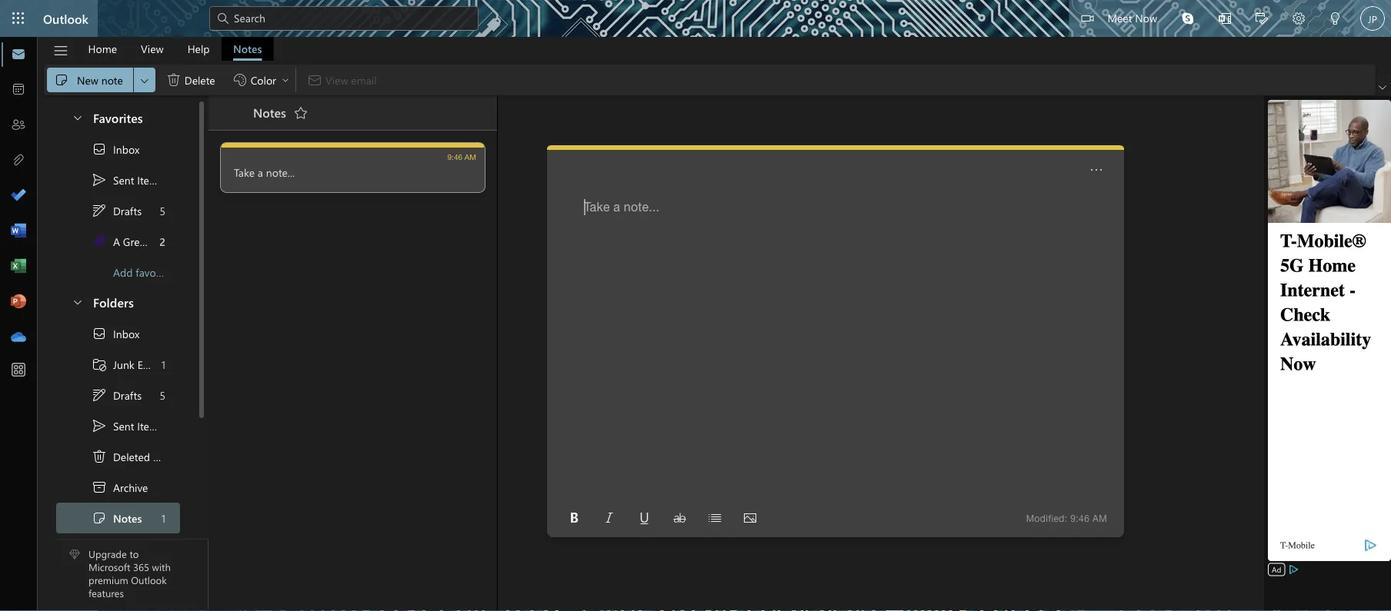Task type: vqa. For each thing, say whether or not it's contained in the screenshot.
The Note: If You Turn Off Events From Email, Events That Have Already Been Added To Your Calendar Won'T Be Removed And Summaries For Those Events Will Still Appear In Your Email.
no



Task type: describe. For each thing, give the bounding box(es) containing it.
1 inside  tree item
[[161, 512, 165, 526]]

2  sent items from the top
[[92, 419, 163, 434]]

favorites tree
[[56, 97, 180, 288]]

upgrade
[[89, 548, 127, 561]]


[[1182, 12, 1194, 25]]

 drafts for 
[[92, 388, 142, 403]]

2  tree item from the top
[[56, 411, 180, 442]]

 inbox for 
[[92, 326, 140, 342]]

meet now
[[1108, 10, 1158, 25]]

to do image
[[11, 189, 26, 204]]


[[293, 105, 309, 121]]

folders tree item
[[56, 288, 180, 319]]

5 for 
[[160, 204, 165, 218]]

take a note...
[[584, 200, 660, 214]]

drafts for 
[[113, 204, 142, 218]]

styles toolbar toolbar
[[556, 506, 768, 531]]

tree containing 
[[56, 319, 180, 612]]

 button
[[1244, 0, 1281, 39]]

 for  delete
[[166, 72, 182, 88]]

application containing outlook
[[0, 0, 1392, 612]]

inbox for 
[[113, 327, 140, 341]]

 button
[[1281, 0, 1318, 39]]

 new note
[[54, 72, 123, 88]]

left-rail-appbar navigation
[[3, 37, 34, 356]]

:
[[1065, 514, 1068, 524]]


[[1082, 12, 1094, 25]]


[[1330, 12, 1342, 25]]

 button
[[1170, 0, 1207, 37]]

view
[[141, 42, 164, 56]]

 notes
[[92, 511, 142, 526]]

note... inside 9:46 am take a note...
[[266, 165, 295, 179]]

notes 
[[253, 104, 309, 121]]

premium
[[89, 574, 128, 587]]

 inside favorites tree
[[92, 172, 107, 188]]

notes for notes
[[233, 42, 262, 56]]


[[1379, 84, 1387, 92]]


[[674, 513, 686, 525]]

set your advertising preferences image
[[1288, 564, 1300, 576]]

 for  button inside favorites tree item
[[72, 111, 84, 124]]


[[215, 11, 231, 26]]

notes button
[[222, 37, 274, 61]]

outlook inside banner
[[43, 10, 88, 27]]

edit group
[[47, 65, 292, 95]]

 tree item for 
[[56, 134, 180, 165]]

9:46 inside 9:46 am take a note...
[[448, 152, 463, 161]]

 search field
[[209, 0, 479, 35]]

 for  button in the the folders tree item
[[72, 296, 84, 308]]

a inside 9:46 am take a note...
[[258, 165, 263, 179]]

 tree item for 
[[56, 195, 180, 226]]

am inside 9:46 am take a note...
[[465, 152, 476, 161]]

 button
[[134, 68, 155, 92]]

 button
[[45, 38, 76, 64]]

 archive
[[92, 480, 148, 496]]

add favorite tree item
[[56, 257, 180, 288]]

items inside favorites tree
[[137, 173, 163, 187]]

 for 
[[92, 142, 107, 157]]

 delete
[[166, 72, 215, 88]]

9:46 inside the edit new note main content
[[1071, 514, 1090, 524]]


[[53, 43, 69, 59]]

Editing note text field
[[585, 199, 1086, 499]]

 button
[[703, 506, 727, 531]]

sent inside tree
[[113, 419, 134, 434]]

view button
[[129, 37, 175, 61]]

folders
[[93, 294, 134, 310]]

 tree item
[[56, 503, 180, 534]]

 for  new note
[[54, 72, 69, 88]]

 button
[[562, 506, 586, 531]]

 button
[[1318, 0, 1355, 39]]

upgrade to microsoft 365 with premium outlook features
[[89, 548, 171, 600]]


[[92, 480, 107, 496]]

favorites
[[93, 109, 143, 126]]

 tree item
[[56, 473, 180, 503]]

outlook link
[[43, 0, 88, 37]]

 button
[[289, 101, 313, 125]]


[[232, 72, 248, 88]]

color
[[251, 73, 276, 87]]

to
[[130, 548, 139, 561]]

notes inside  notes
[[113, 512, 142, 526]]

 button
[[668, 506, 692, 531]]

take inside the edit new note main content
[[584, 200, 610, 214]]

 tree item
[[56, 349, 180, 380]]

notes heading
[[233, 96, 313, 130]]

features
[[89, 587, 124, 600]]


[[603, 513, 616, 525]]

 color 
[[232, 72, 290, 88]]

outlook inside upgrade to microsoft 365 with premium outlook features
[[131, 574, 167, 587]]

add favorite
[[113, 265, 172, 280]]

delete
[[185, 73, 215, 87]]

 for  deleted items
[[92, 449, 107, 465]]



Task type: locate. For each thing, give the bounding box(es) containing it.
 tree item up junk
[[56, 319, 180, 349]]

 drafts inside favorites tree
[[92, 203, 142, 219]]

jp image
[[1361, 6, 1385, 31]]

home button
[[77, 37, 129, 61]]

1  from the top
[[92, 203, 107, 219]]

 inside tree item
[[92, 449, 107, 465]]

0 vertical spatial items
[[137, 173, 163, 187]]

with
[[152, 561, 171, 574]]

0 vertical spatial  tree item
[[56, 195, 180, 226]]

inbox down favorites tree item
[[113, 142, 140, 156]]

 right color
[[281, 75, 290, 85]]

 drafts
[[92, 203, 142, 219], [92, 388, 142, 403]]

 left new
[[54, 72, 69, 88]]

1 vertical spatial 
[[92, 326, 107, 342]]

 up 
[[92, 203, 107, 219]]

1 vertical spatial  sent items
[[92, 419, 163, 434]]

email
[[137, 358, 163, 372]]

0 vertical spatial 5
[[160, 204, 165, 218]]

excel image
[[11, 259, 26, 275]]

favorite
[[136, 265, 172, 280]]

 tree item down favorites at left top
[[56, 134, 180, 165]]

1 right  notes
[[161, 512, 165, 526]]

 inside tree item
[[92, 511, 107, 526]]

1 vertical spatial  tree item
[[56, 319, 180, 349]]


[[92, 172, 107, 188], [92, 419, 107, 434]]

outlook down to
[[131, 574, 167, 587]]

items
[[137, 173, 163, 187], [137, 419, 163, 434], [153, 450, 179, 464]]

 button down  new note on the left of page
[[64, 103, 90, 132]]

 for 
[[92, 203, 107, 219]]

 drafts up  tree item
[[92, 203, 142, 219]]

 sent items up deleted
[[92, 419, 163, 434]]

1 horizontal spatial take
[[584, 200, 610, 214]]

junk
[[113, 358, 135, 372]]

 tree item up 
[[56, 195, 180, 226]]

1 right junk
[[161, 358, 165, 372]]

calendar image
[[11, 82, 26, 98]]

sent up "" tree item
[[113, 419, 134, 434]]

items inside  deleted items
[[153, 450, 179, 464]]

1  tree item from the top
[[56, 165, 180, 195]]

tree
[[56, 319, 180, 612]]

0 vertical spatial outlook
[[43, 10, 88, 27]]

1  inbox from the top
[[92, 142, 140, 157]]

0 horizontal spatial 9:46
[[448, 152, 463, 161]]

0 vertical spatial  inbox
[[92, 142, 140, 157]]

1 inbox from the top
[[113, 142, 140, 156]]

0 vertical spatial take
[[234, 165, 255, 179]]

 button inside the folders tree item
[[64, 288, 90, 316]]

0 vertical spatial 
[[92, 203, 107, 219]]

 for  dropdown button
[[138, 74, 151, 86]]


[[92, 234, 107, 249]]

1 drafts from the top
[[113, 204, 142, 218]]

0 vertical spatial 
[[92, 142, 107, 157]]

 button
[[1376, 80, 1390, 95]]

home
[[88, 42, 117, 56]]

 down  new note on the left of page
[[72, 111, 84, 124]]

0 vertical spatial notes
[[233, 42, 262, 56]]

take inside 9:46 am take a note...
[[234, 165, 255, 179]]

take
[[234, 165, 255, 179], [584, 200, 610, 214]]

notes up ''
[[233, 42, 262, 56]]

note...
[[266, 165, 295, 179], [624, 200, 660, 214]]

word image
[[11, 224, 26, 239]]

 drafts down  tree item
[[92, 388, 142, 403]]

9:46 am take a note...
[[234, 152, 476, 179]]


[[568, 513, 580, 525]]


[[1256, 12, 1268, 25]]

0 vertical spatial  drafts
[[92, 203, 142, 219]]

inbox for 
[[113, 142, 140, 156]]

0 vertical spatial sent
[[113, 173, 134, 187]]

0 horizontal spatial note...
[[266, 165, 295, 179]]

5 up 2
[[160, 204, 165, 218]]

items up 2
[[137, 173, 163, 187]]

a
[[258, 165, 263, 179], [614, 200, 620, 214]]


[[166, 72, 182, 88], [92, 449, 107, 465]]

0 vertical spatial  sent items
[[92, 172, 163, 188]]

2  drafts from the top
[[92, 388, 142, 403]]

1 vertical spatial  tree item
[[56, 380, 180, 411]]

note... inside the edit new note main content
[[624, 200, 660, 214]]

Search for email, meetings, files and more. field
[[232, 10, 469, 26]]

0 vertical spatial inbox
[[113, 142, 140, 156]]


[[54, 72, 69, 88], [92, 511, 107, 526]]

 button left folders
[[64, 288, 90, 316]]

 sent items up  tree item
[[92, 172, 163, 188]]

 inbox down the folders tree item on the left of page
[[92, 326, 140, 342]]


[[92, 142, 107, 157], [92, 326, 107, 342]]

tab list
[[76, 37, 274, 61]]

drafts
[[113, 204, 142, 218], [113, 388, 142, 403]]

 for 
[[92, 388, 107, 403]]

 button
[[632, 506, 657, 531]]

notes for notes 
[[253, 104, 286, 121]]

mail image
[[11, 47, 26, 62]]

1 vertical spatial 1
[[161, 512, 165, 526]]

0 horizontal spatial am
[[465, 152, 476, 161]]

inbox
[[113, 142, 140, 156], [113, 327, 140, 341]]

2  inbox from the top
[[92, 326, 140, 342]]

 inside favorites tree item
[[72, 111, 84, 124]]

 button for folders
[[64, 288, 90, 316]]

 down 
[[92, 388, 107, 403]]

1 vertical spatial  tree item
[[56, 411, 180, 442]]

 tree item
[[56, 165, 180, 195], [56, 411, 180, 442]]

 deleted items
[[92, 449, 179, 465]]

2  button from the top
[[64, 288, 90, 316]]

0 horizontal spatial 
[[54, 72, 69, 88]]

onedrive image
[[11, 330, 26, 346]]

 inside edit group
[[54, 72, 69, 88]]

1  tree item from the top
[[56, 195, 180, 226]]

inbox up  junk email 1
[[113, 327, 140, 341]]

 tree item down junk
[[56, 380, 180, 411]]

help button
[[176, 37, 221, 61]]

0 vertical spatial note...
[[266, 165, 295, 179]]

 button for favorites
[[64, 103, 90, 132]]

 up "" tree item
[[92, 419, 107, 434]]

2 drafts from the top
[[113, 388, 142, 403]]

1 horizontal spatial note...
[[624, 200, 660, 214]]

 junk email 1
[[92, 357, 165, 373]]

 inside favorites tree
[[92, 142, 107, 157]]

1 horizontal spatial 
[[166, 72, 182, 88]]

1 5 from the top
[[160, 204, 165, 218]]

 inbox down favorites tree item
[[92, 142, 140, 157]]

0 vertical spatial drafts
[[113, 204, 142, 218]]

0 vertical spatial  tree item
[[56, 134, 180, 165]]

1  sent items from the top
[[92, 172, 163, 188]]

1 horizontal spatial am
[[1093, 514, 1108, 524]]

drafts inside favorites tree
[[113, 204, 142, 218]]

5 down email
[[160, 388, 165, 403]]

1 vertical spatial take
[[584, 200, 610, 214]]

1 horizontal spatial 9:46
[[1071, 514, 1090, 524]]


[[138, 74, 151, 86], [281, 75, 290, 85], [72, 111, 84, 124], [72, 296, 84, 308]]

 for  notes
[[92, 511, 107, 526]]

 inside tree
[[92, 419, 107, 434]]

outlook banner
[[0, 0, 1392, 39]]

0 vertical spatial  button
[[64, 103, 90, 132]]

1 vertical spatial a
[[614, 200, 620, 214]]

notes inside button
[[233, 42, 262, 56]]

inbox inside favorites tree
[[113, 142, 140, 156]]

5
[[160, 204, 165, 218], [160, 388, 165, 403]]

5 for 
[[160, 388, 165, 403]]


[[744, 513, 757, 525]]

9:46
[[448, 152, 463, 161], [1071, 514, 1090, 524]]

 button inside favorites tree item
[[64, 103, 90, 132]]

 button
[[738, 506, 763, 531]]

items right deleted
[[153, 450, 179, 464]]

modified : 9:46 am
[[1026, 514, 1108, 524]]

1 horizontal spatial outlook
[[131, 574, 167, 587]]

sent inside favorites tree
[[113, 173, 134, 187]]

 down favorites tree item
[[92, 142, 107, 157]]

note
[[101, 73, 123, 87]]

 down "view" button
[[138, 74, 151, 86]]

 left 'delete'
[[166, 72, 182, 88]]

a inside the edit new note main content
[[614, 200, 620, 214]]

drafts for 
[[113, 388, 142, 403]]

microsoft
[[89, 561, 130, 574]]


[[709, 513, 721, 525]]

 inside  color 
[[281, 75, 290, 85]]

application
[[0, 0, 1392, 612]]

2
[[159, 235, 165, 249]]

 inside tree
[[92, 326, 107, 342]]

favorites tree item
[[56, 103, 180, 134]]

am inside the edit new note main content
[[1093, 514, 1108, 524]]

0 vertical spatial 
[[54, 72, 69, 88]]

 tree item
[[56, 226, 180, 257]]

 button
[[597, 506, 622, 531]]

0 vertical spatial 9:46
[[448, 152, 463, 161]]

1 vertical spatial drafts
[[113, 388, 142, 403]]

1 vertical spatial 
[[92, 419, 107, 434]]

 button
[[1084, 158, 1109, 182]]

0 vertical spatial  tree item
[[56, 165, 180, 195]]

archive
[[113, 481, 148, 495]]

2  tree item from the top
[[56, 319, 180, 349]]

2 inbox from the top
[[113, 327, 140, 341]]


[[92, 357, 107, 373]]

outlook up  button
[[43, 10, 88, 27]]

edit new note main content
[[547, 145, 1124, 538]]

365
[[133, 561, 149, 574]]

 drafts for 
[[92, 203, 142, 219]]

2  from the top
[[92, 419, 107, 434]]

1 vertical spatial  inbox
[[92, 326, 140, 342]]

1 vertical spatial outlook
[[131, 574, 167, 587]]


[[92, 203, 107, 219], [92, 388, 107, 403]]

1 horizontal spatial 
[[92, 511, 107, 526]]

1 1 from the top
[[161, 358, 165, 372]]

more apps image
[[11, 363, 26, 379]]

 tree item for 
[[56, 380, 180, 411]]

1 vertical spatial 5
[[160, 388, 165, 403]]

new
[[77, 73, 98, 87]]

 inbox inside tree
[[92, 326, 140, 342]]

am
[[465, 152, 476, 161], [1093, 514, 1108, 524]]

 tree item up deleted
[[56, 411, 180, 442]]

notes inside notes 
[[253, 104, 286, 121]]

1 vertical spatial  drafts
[[92, 388, 142, 403]]

items up  deleted items
[[137, 419, 163, 434]]

powerpoint image
[[11, 295, 26, 310]]

2  from the top
[[92, 326, 107, 342]]

 inside edit group
[[166, 72, 182, 88]]

0 vertical spatial a
[[258, 165, 263, 179]]

notes
[[233, 42, 262, 56], [253, 104, 286, 121], [113, 512, 142, 526]]

1 vertical spatial notes
[[253, 104, 286, 121]]

outlook
[[43, 10, 88, 27], [131, 574, 167, 587]]

1 inside  junk email 1
[[161, 358, 165, 372]]


[[1091, 164, 1103, 176]]

1  drafts from the top
[[92, 203, 142, 219]]

 tree item up  tree item
[[56, 165, 180, 195]]

1
[[161, 358, 165, 372], [161, 512, 165, 526]]

 tree item for 
[[56, 319, 180, 349]]

1  tree item from the top
[[56, 134, 180, 165]]

1 vertical spatial note...
[[624, 200, 660, 214]]

5 inside tree
[[160, 388, 165, 403]]

1 vertical spatial  button
[[64, 288, 90, 316]]

0 vertical spatial 
[[166, 72, 182, 88]]

 left folders
[[72, 296, 84, 308]]

 for 
[[92, 326, 107, 342]]


[[638, 513, 651, 525]]

 up 
[[92, 172, 107, 188]]


[[1219, 12, 1231, 25]]

deleted
[[113, 450, 150, 464]]

people image
[[11, 118, 26, 133]]

2 5 from the top
[[160, 388, 165, 403]]

 up 
[[92, 449, 107, 465]]

1 vertical spatial 
[[92, 388, 107, 403]]

 inside favorites tree
[[92, 203, 107, 219]]

 inbox inside favorites tree
[[92, 142, 140, 157]]

files image
[[11, 153, 26, 169]]

0 horizontal spatial a
[[258, 165, 263, 179]]

 tree item
[[56, 134, 180, 165], [56, 319, 180, 349]]

 up 
[[92, 326, 107, 342]]

0 horizontal spatial outlook
[[43, 10, 88, 27]]

modified
[[1026, 514, 1065, 524]]

sent up  tree item
[[113, 173, 134, 187]]

2 vertical spatial items
[[153, 450, 179, 464]]

1  from the top
[[92, 172, 107, 188]]

 inside the folders tree item
[[72, 296, 84, 308]]

0 vertical spatial 1
[[161, 358, 165, 372]]

 inbox for 
[[92, 142, 140, 157]]

 inside  dropdown button
[[138, 74, 151, 86]]

5 inside favorites tree
[[160, 204, 165, 218]]

ad
[[1272, 565, 1282, 575]]

drafts down  junk email 1
[[113, 388, 142, 403]]

notes left 
[[253, 104, 286, 121]]

1 vertical spatial 
[[92, 449, 107, 465]]

0 vertical spatial 
[[92, 172, 107, 188]]

1  button from the top
[[64, 103, 90, 132]]

last edited: 9:46 am. tree item
[[221, 143, 485, 192]]

1 sent from the top
[[113, 173, 134, 187]]

1  from the top
[[92, 142, 107, 157]]

1 vertical spatial am
[[1093, 514, 1108, 524]]

sent
[[113, 173, 134, 187], [113, 419, 134, 434]]

drafts up  tree item
[[113, 204, 142, 218]]

 sent items
[[92, 172, 163, 188], [92, 419, 163, 434]]

0 horizontal spatial take
[[234, 165, 255, 179]]

 tree item
[[56, 442, 180, 473]]

notes down the archive
[[113, 512, 142, 526]]

1 vertical spatial items
[[137, 419, 163, 434]]

 tree item
[[56, 195, 180, 226], [56, 380, 180, 411]]

now
[[1135, 10, 1158, 25]]

2  from the top
[[92, 388, 107, 403]]

 down 
[[92, 511, 107, 526]]

2 sent from the top
[[113, 419, 134, 434]]


[[1293, 12, 1305, 25]]

0 vertical spatial am
[[465, 152, 476, 161]]

 sent items inside favorites tree
[[92, 172, 163, 188]]

premium features image
[[69, 550, 80, 561]]

0 horizontal spatial 
[[92, 449, 107, 465]]

2 1 from the top
[[161, 512, 165, 526]]

1 vertical spatial 9:46
[[1071, 514, 1090, 524]]

 button
[[64, 103, 90, 132], [64, 288, 90, 316]]

help
[[188, 42, 210, 56]]

 button
[[1207, 0, 1244, 39]]

2  tree item from the top
[[56, 380, 180, 411]]

tab list containing home
[[76, 37, 274, 61]]

add
[[113, 265, 133, 280]]

2 vertical spatial notes
[[113, 512, 142, 526]]

1 vertical spatial 
[[92, 511, 107, 526]]

1 vertical spatial inbox
[[113, 327, 140, 341]]

1 vertical spatial sent
[[113, 419, 134, 434]]

meet
[[1108, 10, 1132, 25]]

1 horizontal spatial a
[[614, 200, 620, 214]]



